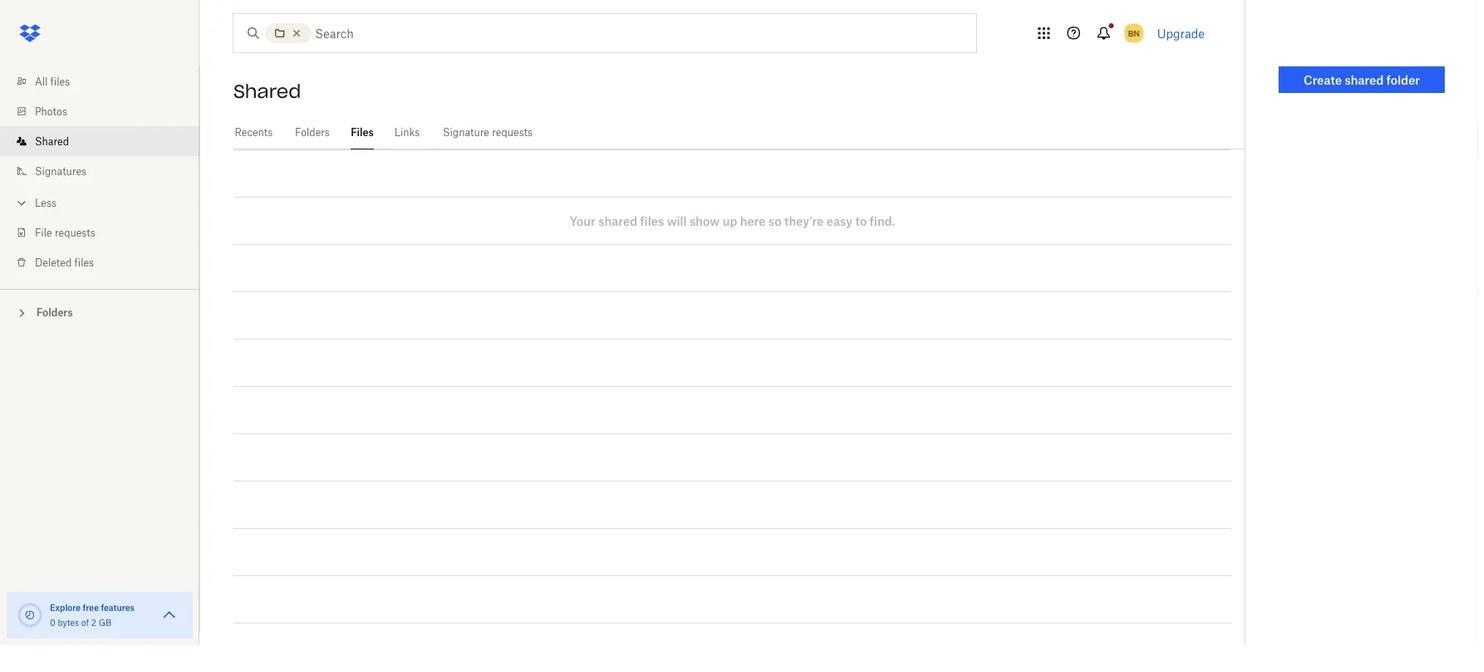 Task type: vqa. For each thing, say whether or not it's contained in the screenshot.
deleted
yes



Task type: describe. For each thing, give the bounding box(es) containing it.
list containing all files
[[0, 56, 199, 289]]

2
[[91, 618, 96, 628]]

Search in folder "New Folder" text field
[[315, 24, 942, 42]]

folder
[[1386, 73, 1420, 87]]

of
[[81, 618, 89, 628]]

all
[[35, 75, 48, 88]]

features
[[101, 603, 134, 613]]

file
[[35, 226, 52, 239]]

signatures link
[[13, 156, 199, 186]]

less
[[35, 196, 57, 209]]

shared for create
[[1345, 73, 1384, 87]]

folders link
[[294, 116, 331, 147]]

links
[[394, 126, 420, 139]]

easy
[[826, 214, 852, 228]]

recents
[[235, 126, 273, 139]]

to
[[855, 214, 867, 228]]

requests for file requests
[[55, 226, 95, 239]]

your shared files will show up here so they're easy to find.
[[570, 214, 895, 228]]

deleted files link
[[13, 248, 199, 277]]

file requests
[[35, 226, 95, 239]]

0
[[50, 618, 55, 628]]

signature
[[443, 126, 489, 139]]

folders inside button
[[37, 307, 73, 319]]

deleted files
[[35, 256, 94, 269]]

shared link
[[13, 126, 199, 156]]

signature requests link
[[440, 116, 535, 147]]

create shared folder
[[1304, 73, 1420, 87]]

folders button
[[0, 300, 199, 324]]

quota usage element
[[17, 602, 43, 629]]

all files
[[35, 75, 70, 88]]

folders inside tab list
[[295, 126, 330, 139]]



Task type: locate. For each thing, give the bounding box(es) containing it.
2 vertical spatial files
[[74, 256, 94, 269]]

1 vertical spatial requests
[[55, 226, 95, 239]]

1 horizontal spatial shared
[[233, 80, 301, 103]]

create
[[1304, 73, 1342, 87]]

free
[[83, 603, 99, 613]]

explore free features 0 bytes of 2 gb
[[50, 603, 134, 628]]

files link
[[351, 116, 374, 147]]

1 vertical spatial folders
[[37, 307, 73, 319]]

files left the will at left top
[[640, 214, 664, 228]]

0 horizontal spatial folders
[[37, 307, 73, 319]]

create shared folder button
[[1279, 66, 1445, 93]]

signature requests
[[443, 126, 533, 139]]

signatures
[[35, 165, 86, 177]]

shared right the your
[[598, 214, 637, 228]]

files inside all files link
[[50, 75, 70, 88]]

bytes
[[58, 618, 79, 628]]

1 vertical spatial files
[[640, 214, 664, 228]]

folders left files
[[295, 126, 330, 139]]

files inside the deleted files link
[[74, 256, 94, 269]]

upgrade
[[1157, 26, 1205, 40]]

dropbox image
[[13, 17, 47, 50]]

0 vertical spatial shared
[[1345, 73, 1384, 87]]

0 vertical spatial folders
[[295, 126, 330, 139]]

files for deleted files
[[74, 256, 94, 269]]

shared list item
[[0, 126, 199, 156]]

1 horizontal spatial requests
[[492, 126, 533, 139]]

bn
[[1128, 28, 1139, 38]]

shared
[[233, 80, 301, 103], [35, 135, 69, 147]]

files
[[50, 75, 70, 88], [640, 214, 664, 228], [74, 256, 94, 269]]

requests inside list
[[55, 226, 95, 239]]

all files link
[[13, 66, 199, 96]]

here
[[740, 214, 766, 228]]

your
[[570, 214, 596, 228]]

files for all files
[[50, 75, 70, 88]]

files
[[351, 126, 374, 139]]

deleted
[[35, 256, 72, 269]]

find.
[[870, 214, 895, 228]]

1 vertical spatial shared
[[35, 135, 69, 147]]

requests for signature requests
[[492, 126, 533, 139]]

folders
[[295, 126, 330, 139], [37, 307, 73, 319]]

0 vertical spatial requests
[[492, 126, 533, 139]]

list
[[0, 56, 199, 289]]

requests inside tab list
[[492, 126, 533, 139]]

shared inside list item
[[35, 135, 69, 147]]

file requests link
[[13, 218, 199, 248]]

they're
[[784, 214, 824, 228]]

shared left folder
[[1345, 73, 1384, 87]]

requests right file
[[55, 226, 95, 239]]

show
[[690, 214, 720, 228]]

files right deleted
[[74, 256, 94, 269]]

gb
[[99, 618, 111, 628]]

1 horizontal spatial files
[[74, 256, 94, 269]]

1 horizontal spatial shared
[[1345, 73, 1384, 87]]

0 vertical spatial files
[[50, 75, 70, 88]]

2 horizontal spatial files
[[640, 214, 664, 228]]

0 horizontal spatial requests
[[55, 226, 95, 239]]

requests right signature
[[492, 126, 533, 139]]

will
[[667, 214, 687, 228]]

1 vertical spatial shared
[[598, 214, 637, 228]]

less image
[[13, 195, 30, 211]]

0 vertical spatial shared
[[233, 80, 301, 103]]

0 horizontal spatial shared
[[35, 135, 69, 147]]

shared
[[1345, 73, 1384, 87], [598, 214, 637, 228]]

requests
[[492, 126, 533, 139], [55, 226, 95, 239]]

tab list containing recents
[[233, 116, 1245, 150]]

0 horizontal spatial shared
[[598, 214, 637, 228]]

0 horizontal spatial files
[[50, 75, 70, 88]]

links link
[[394, 116, 420, 147]]

shared inside button
[[1345, 73, 1384, 87]]

photos
[[35, 105, 67, 118]]

shared down photos
[[35, 135, 69, 147]]

files right "all" on the top of page
[[50, 75, 70, 88]]

photos link
[[13, 96, 199, 126]]

recents link
[[233, 116, 274, 147]]

so
[[768, 214, 782, 228]]

shared for your
[[598, 214, 637, 228]]

bn button
[[1121, 20, 1147, 47]]

shared up the recents link
[[233, 80, 301, 103]]

upgrade link
[[1157, 26, 1205, 40]]

1 horizontal spatial folders
[[295, 126, 330, 139]]

folders down deleted
[[37, 307, 73, 319]]

explore
[[50, 603, 81, 613]]

up
[[723, 214, 737, 228]]

tab list
[[233, 116, 1245, 150]]



